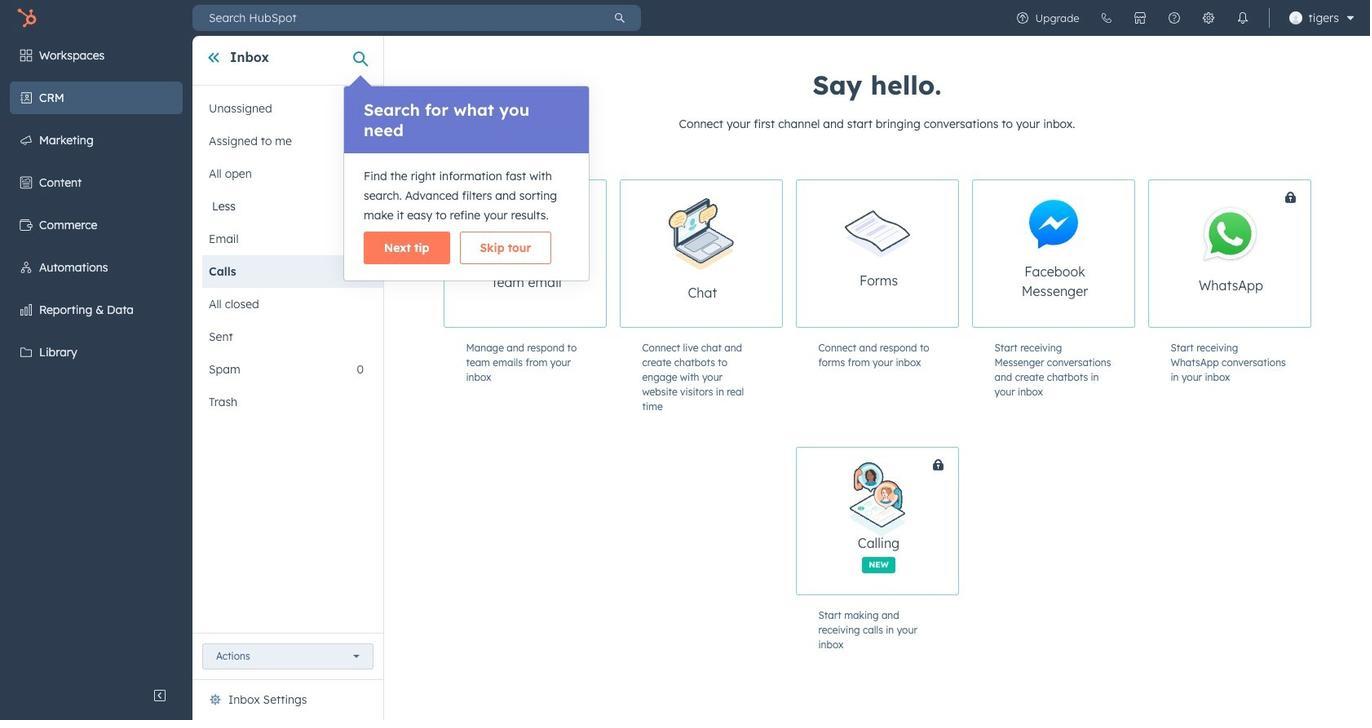 Task type: locate. For each thing, give the bounding box(es) containing it.
1 horizontal spatial menu
[[1005, 0, 1360, 36]]

howard n/a image
[[1289, 11, 1302, 24]]

help image
[[1168, 11, 1181, 24]]

0 horizontal spatial menu
[[0, 36, 192, 679]]

menu
[[1005, 0, 1360, 36], [0, 36, 192, 679]]

None checkbox
[[619, 179, 783, 328], [1148, 179, 1370, 328], [619, 179, 783, 328], [1148, 179, 1370, 328]]

notifications image
[[1236, 11, 1249, 24]]

marketplaces image
[[1133, 11, 1146, 24]]

None checkbox
[[443, 179, 606, 328], [796, 179, 959, 328], [972, 179, 1135, 328], [796, 447, 1019, 595], [443, 179, 606, 328], [796, 179, 959, 328], [972, 179, 1135, 328], [796, 447, 1019, 595]]



Task type: vqa. For each thing, say whether or not it's contained in the screenshot.
Properties LINK
no



Task type: describe. For each thing, give the bounding box(es) containing it.
settings image
[[1202, 11, 1215, 24]]

Search HubSpot search field
[[192, 5, 599, 31]]



